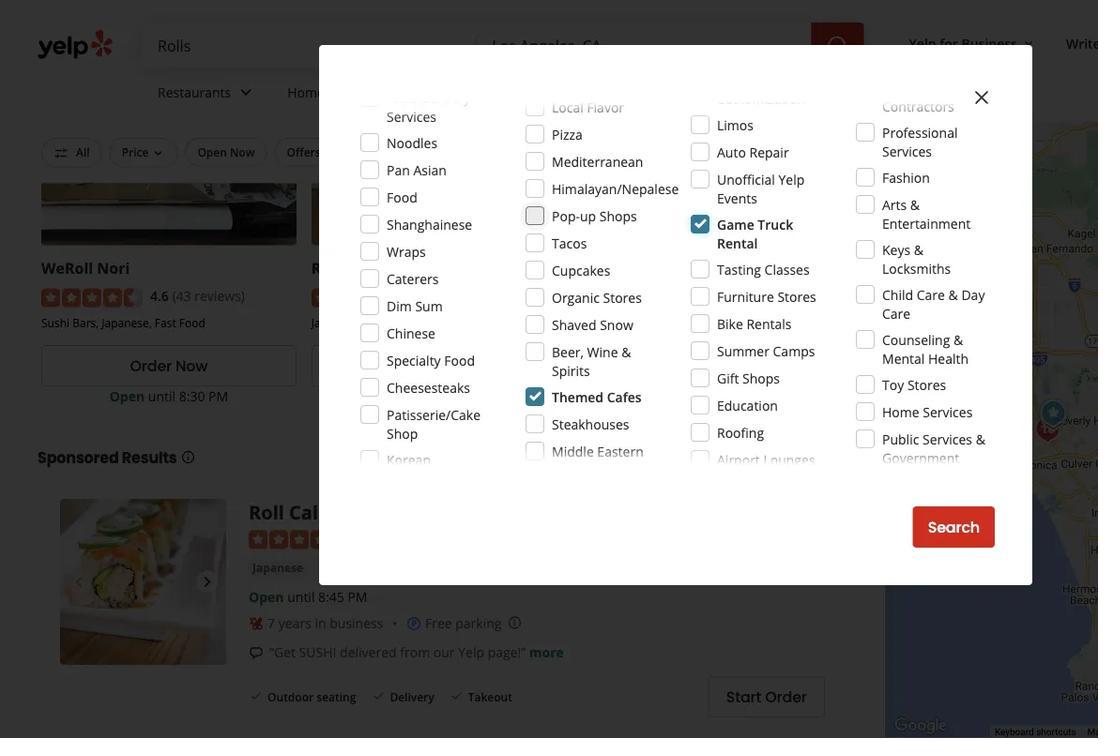 Task type: describe. For each thing, give the bounding box(es) containing it.
order for weroll nori
[[130, 356, 172, 377]]

weroll nori image
[[1035, 395, 1072, 433]]

open until 8:30 pm
[[110, 388, 228, 405]]

chinese inside search dialog
[[387, 324, 435, 342]]

local flavor
[[552, 98, 624, 116]]

locksmiths
[[882, 259, 951, 277]]

until up years
[[287, 589, 315, 607]]

shortcuts
[[1036, 727, 1076, 738]]

16 speech v2 image
[[249, 647, 264, 662]]

auto services link
[[419, 68, 557, 122]]

keyboard
[[995, 727, 1034, 738]]

pan
[[387, 161, 410, 179]]

1 japanese, from the left
[[102, 315, 152, 331]]

2:00
[[719, 388, 745, 405]]

dim
[[387, 297, 412, 315]]

delivered
[[340, 644, 397, 662]]

chinese inside 'button'
[[318, 561, 363, 576]]

4.3
[[420, 288, 439, 306]]

& inside beer, wine & spirits
[[621, 343, 631, 361]]

middle
[[552, 442, 594, 460]]

4.6 star rating image
[[41, 289, 143, 308]]

7 years in business
[[268, 615, 383, 633]]

airport
[[717, 451, 760, 469]]

open up the sponsored results
[[110, 388, 145, 405]]

open now
[[197, 145, 255, 160]]

child
[[882, 286, 913, 304]]

0 horizontal spatial care
[[882, 305, 911, 322]]

open up shop
[[380, 388, 415, 405]]

keys & locksmiths
[[882, 241, 951, 277]]

start
[[726, 688, 761, 709]]

weroll nori link
[[41, 258, 130, 278]]

until 2:00 am
[[688, 388, 769, 405]]

california roll factory image
[[1029, 411, 1066, 449]]

customization
[[717, 90, 805, 107]]

asian
[[413, 161, 447, 179]]

wraps,
[[582, 315, 618, 331]]

2 japanese, from the left
[[311, 315, 362, 331]]

takeout inside button
[[539, 145, 583, 160]]

2 bars, from the left
[[396, 315, 422, 331]]

furniture
[[717, 288, 774, 305]]

sushi bars, japanese, fast food
[[41, 315, 205, 331]]

& inside "public services & government"
[[976, 430, 985, 448]]

reservations
[[400, 145, 470, 160]]

repair
[[749, 143, 789, 161]]

food down pan at the top left of the page
[[387, 188, 417, 206]]

beer, wine & spirits
[[552, 343, 631, 380]]

summer camps
[[717, 342, 815, 360]]

hello
[[582, 258, 620, 278]]

"get sushi delivered from our yelp page!" more
[[269, 644, 564, 662]]

stores for toy stores
[[907, 376, 946, 394]]

search
[[928, 517, 980, 538]]

in
[[315, 615, 326, 633]]

delivery for food delivery services
[[421, 89, 470, 107]]

food right fast
[[179, 315, 205, 331]]

pop-up shops
[[552, 207, 637, 225]]

16 checkmark v2 image for takeout
[[449, 690, 464, 705]]

order now link for roll call - koreatown
[[311, 346, 567, 387]]

services left local
[[466, 83, 516, 101]]

reviews) for roll call - koreatown
[[472, 288, 523, 306]]

pizza
[[552, 125, 583, 143]]

delivery for offers delivery
[[323, 145, 368, 160]]

order now for roll call - koreatown
[[400, 356, 478, 377]]

16 chevron down v2 image
[[1021, 36, 1036, 51]]

hello fish
[[582, 258, 654, 278]]

24 chevron down v2 image for home services
[[382, 81, 404, 104]]

until left 8:30
[[148, 388, 176, 405]]

noodles
[[387, 134, 437, 152]]

good for dinner button
[[603, 138, 715, 167]]

1 vertical spatial roll call - koreatown
[[249, 500, 443, 526]]

hot
[[734, 145, 754, 160]]

1 sushi from the left
[[41, 315, 70, 331]]

(531
[[712, 288, 739, 306]]

now inside button
[[230, 145, 255, 160]]

2 vertical spatial delivery
[[390, 690, 434, 705]]

1 horizontal spatial pm
[[348, 589, 367, 607]]

spirits
[[552, 362, 590, 380]]

organic stores
[[552, 289, 642, 306]]

and
[[757, 145, 778, 160]]

mental
[[882, 350, 925, 367]]

offers for offers takeout
[[502, 145, 536, 160]]

organic
[[552, 289, 600, 306]]

cupcakes
[[552, 261, 610, 279]]

food delivery services
[[387, 89, 470, 125]]

kazunori | westwood image
[[1035, 399, 1072, 436]]

local
[[552, 98, 583, 116]]

until left 2:00
[[688, 388, 716, 405]]

offers delivery
[[287, 145, 368, 160]]

fashion
[[882, 168, 930, 186]]

offers for offers delivery
[[287, 145, 321, 160]]

4.2
[[690, 288, 709, 306]]

home inside business categories element
[[287, 83, 325, 101]]

pm for weroll nori
[[208, 388, 228, 405]]

3 sushi from the left
[[655, 315, 683, 331]]

chinese button
[[315, 560, 366, 578]]

services inside "public services & government"
[[923, 430, 972, 448]]

services inside the food delivery services
[[387, 107, 436, 125]]

seating
[[317, 690, 356, 705]]

8:30
[[179, 388, 205, 405]]

order for hello fish
[[670, 356, 712, 377]]

1 horizontal spatial shops
[[742, 369, 780, 387]]

4.6
[[150, 288, 169, 306]]

keys
[[882, 241, 911, 259]]

dinner
[[666, 145, 703, 160]]

(43
[[172, 288, 191, 306]]

am
[[748, 388, 769, 405]]

1 horizontal spatial roll
[[311, 258, 340, 278]]

results
[[122, 448, 177, 469]]

yelp inside button
[[909, 34, 936, 52]]

0 horizontal spatial open until 8:45 pm
[[249, 589, 367, 607]]

wraps, salad, sushi bars
[[582, 315, 710, 331]]

japanese, sushi bars, chinese
[[311, 315, 467, 331]]

flavor
[[587, 98, 624, 116]]

hot and new
[[734, 145, 805, 160]]

bike rentals
[[717, 315, 792, 333]]

pop-
[[552, 207, 580, 225]]

bars
[[686, 315, 710, 331]]

0 horizontal spatial 8:45
[[318, 589, 344, 607]]

order right start
[[765, 688, 807, 709]]

map region
[[792, 0, 1098, 739]]

0 vertical spatial roll call - koreatown
[[311, 258, 467, 278]]

now for hello fish
[[716, 356, 748, 377]]

search dialog
[[0, 0, 1098, 739]]

1 vertical spatial -
[[329, 500, 335, 526]]

order now for hello fish
[[670, 356, 748, 377]]

unofficial
[[717, 170, 775, 188]]

gift shops
[[717, 369, 780, 387]]

contractors
[[882, 97, 954, 115]]

16 parking v2 image
[[406, 617, 421, 632]]

general contractors
[[882, 78, 954, 115]]

beer,
[[552, 343, 584, 361]]

tasting
[[717, 260, 761, 278]]

offers takeout
[[502, 145, 583, 160]]

0 vertical spatial 4.3 star rating image
[[311, 289, 413, 308]]

camps
[[773, 342, 815, 360]]

7
[[268, 615, 275, 633]]

wraps
[[387, 243, 426, 260]]

0 horizontal spatial roll
[[249, 500, 284, 526]]

bike
[[717, 315, 743, 333]]

salad,
[[621, 315, 652, 331]]

search image
[[826, 35, 849, 57]]

1 vertical spatial call
[[289, 500, 324, 526]]

government
[[882, 449, 959, 467]]

ma
[[1087, 727, 1098, 738]]

outdoor
[[268, 690, 314, 705]]

dim sum
[[387, 297, 443, 315]]



Task type: locate. For each thing, give the bounding box(es) containing it.
pan asian
[[387, 161, 447, 179]]

8:45 up patisserie/cake
[[449, 388, 475, 405]]

0 horizontal spatial -
[[329, 500, 335, 526]]

koreatown down korean
[[340, 500, 443, 526]]

1 order now link from the left
[[41, 346, 296, 387]]

koreatown
[[384, 258, 467, 278], [340, 500, 443, 526]]

& up health
[[953, 331, 963, 349]]

arts & entertainment
[[882, 196, 971, 232]]

now up 8:30
[[175, 356, 208, 377]]

1 horizontal spatial 8:45
[[449, 388, 475, 405]]

4.3 star rating image up japanese, sushi bars, chinese
[[311, 289, 413, 308]]

16 info v2 image
[[181, 450, 196, 465]]

stores for organic stores
[[603, 289, 642, 306]]

roll call - koreatown up dim
[[311, 258, 467, 278]]

for left business
[[940, 34, 958, 52]]

& inside counseling & mental health
[[953, 331, 963, 349]]

until up patisserie/cake
[[418, 388, 446, 405]]

toy
[[882, 376, 904, 394]]

& inside keys & locksmiths
[[914, 241, 924, 259]]

food up noodles
[[387, 89, 417, 107]]

pm right 8:30
[[208, 388, 228, 405]]

yelp right our
[[458, 644, 484, 662]]

pm for roll call - koreatown
[[479, 388, 498, 405]]

3 16 checkmark v2 image from the left
[[449, 690, 464, 705]]

2 24 chevron down v2 image from the left
[[382, 81, 404, 104]]

good for dinner
[[615, 145, 703, 160]]

0 vertical spatial home services
[[287, 83, 378, 101]]

for right 'good'
[[647, 145, 663, 160]]

food up cheesesteaks
[[444, 351, 475, 369]]

offers inside offers takeout button
[[502, 145, 536, 160]]

restaurants link
[[143, 68, 272, 122]]

reviews) right (580
[[472, 288, 523, 306]]

pm up business
[[348, 589, 367, 607]]

2 horizontal spatial pm
[[479, 388, 498, 405]]

food inside the food delivery services
[[387, 89, 417, 107]]

3 order now from the left
[[670, 356, 748, 377]]

auto up customization on the top of the page
[[717, 71, 746, 89]]

filters group
[[38, 138, 821, 167]]

1 horizontal spatial -
[[375, 258, 380, 278]]

1 vertical spatial open until 8:45 pm
[[249, 589, 367, 607]]

0 horizontal spatial japanese,
[[102, 315, 152, 331]]

1 horizontal spatial japanese,
[[311, 315, 362, 331]]

patisserie/cake shop
[[387, 406, 480, 442]]

1 offers from the left
[[287, 145, 321, 160]]

open until 8:45 pm up in
[[249, 589, 367, 607]]

close image
[[970, 86, 993, 109]]

order now link up until 2:00 am
[[582, 346, 837, 387]]

1 vertical spatial takeout
[[468, 690, 512, 705]]

health
[[928, 350, 969, 367]]

shanghainese
[[387, 215, 472, 233]]

2 horizontal spatial yelp
[[909, 34, 936, 52]]

home up offers delivery
[[287, 83, 325, 101]]

delivery down home services link
[[323, 145, 368, 160]]

2 vertical spatial yelp
[[458, 644, 484, 662]]

8:45 up the "7 years in business"
[[318, 589, 344, 607]]

mediterranean
[[552, 153, 643, 170]]

16 years in business v2 image
[[249, 617, 264, 632]]

services down professional
[[882, 142, 932, 160]]

open inside open now button
[[197, 145, 227, 160]]

korean
[[387, 451, 431, 469]]

4.3 star rating image up japanese
[[249, 531, 350, 550]]

eastern
[[597, 442, 644, 460]]

auto inside business categories element
[[434, 83, 463, 101]]

now for roll call - koreatown
[[446, 356, 478, 377]]

takeout down pizza
[[539, 145, 583, 160]]

24 chevron down v2 image inside home services link
[[382, 81, 404, 104]]

24 chevron down v2 image right restaurants
[[235, 81, 257, 104]]

services up the offers delivery button
[[328, 83, 378, 101]]

for
[[940, 34, 958, 52], [647, 145, 663, 160]]

home services down toy stores
[[882, 403, 973, 421]]

stores right toy
[[907, 376, 946, 394]]

game
[[717, 215, 754, 233]]

16 checkmark v2 image right seating
[[371, 690, 386, 705]]

for for yelp
[[940, 34, 958, 52]]

sponsored results
[[38, 448, 177, 469]]

truck
[[758, 215, 793, 233]]

1 reviews) from the left
[[195, 288, 245, 306]]

24 chevron down v2 image
[[235, 81, 257, 104], [382, 81, 404, 104]]

koreatown up 4.3
[[384, 258, 467, 278]]

google image
[[890, 714, 951, 739]]

shops up am
[[742, 369, 780, 387]]

1 vertical spatial roll call - koreatown link
[[249, 500, 443, 526]]

0 vertical spatial roll call - koreatown link
[[311, 258, 467, 278]]

0 horizontal spatial home
[[287, 83, 325, 101]]

2 horizontal spatial order now
[[670, 356, 748, 377]]

4.3 (580 reviews)
[[420, 288, 523, 306]]

open until 8:45 pm
[[380, 388, 498, 405], [249, 589, 367, 607]]

stores down classes
[[777, 288, 816, 305]]

open now button
[[185, 138, 267, 167]]

1 vertical spatial koreatown
[[340, 500, 443, 526]]

patisserie/cake
[[387, 406, 480, 424]]

delivery inside the offers delivery button
[[323, 145, 368, 160]]

stores up 'snow' on the right top of the page
[[603, 289, 642, 306]]

1 horizontal spatial reviews)
[[472, 288, 523, 306]]

reviews) for hello fish
[[742, 288, 793, 306]]

for inside the filters group
[[647, 145, 663, 160]]

care down child
[[882, 305, 911, 322]]

& left california roll factory icon
[[976, 430, 985, 448]]

open up 7
[[249, 589, 284, 607]]

0 horizontal spatial stores
[[603, 289, 642, 306]]

1 vertical spatial for
[[647, 145, 663, 160]]

yelp up general
[[909, 34, 936, 52]]

2 horizontal spatial 16 checkmark v2 image
[[449, 690, 464, 705]]

roll
[[311, 258, 340, 278], [249, 500, 284, 526]]

offers down home services link
[[287, 145, 321, 160]]

roll call - koreatown image
[[60, 500, 226, 666]]

1 vertical spatial yelp
[[778, 170, 805, 188]]

chinese up 'specialty'
[[387, 324, 435, 342]]

order up cheesesteaks
[[400, 356, 442, 377]]

auto for auto services
[[434, 83, 463, 101]]

restaurants
[[158, 83, 231, 101]]

reviews) right (43
[[195, 288, 245, 306]]

now for weroll nori
[[175, 356, 208, 377]]

16 checkmark v2 image down our
[[449, 690, 464, 705]]

order now link for hello fish
[[582, 346, 837, 387]]

game truck rental
[[717, 215, 793, 252]]

sponsored
[[38, 448, 119, 469]]

bars, down "4.6 star rating" image
[[72, 315, 99, 331]]

0 horizontal spatial shops
[[599, 207, 637, 225]]

reviews) for weroll nori
[[195, 288, 245, 306]]

1 horizontal spatial offers
[[502, 145, 536, 160]]

0 horizontal spatial call
[[289, 500, 324, 526]]

1 vertical spatial home services
[[882, 403, 973, 421]]

open down restaurants link
[[197, 145, 227, 160]]

roll left wraps
[[311, 258, 340, 278]]

order now link for weroll nori
[[41, 346, 296, 387]]

user actions element
[[894, 26, 1098, 64]]

delivery inside the food delivery services
[[421, 89, 470, 107]]

&
[[910, 196, 920, 214], [914, 241, 924, 259], [948, 286, 958, 304], [953, 331, 963, 349], [621, 343, 631, 361], [976, 430, 985, 448]]

open until 8:45 pm up patisserie/cake
[[380, 388, 498, 405]]

0 horizontal spatial 24 chevron down v2 image
[[235, 81, 257, 104]]

& inside arts & entertainment
[[910, 196, 920, 214]]

0 vertical spatial 8:45
[[449, 388, 475, 405]]

0 vertical spatial care
[[917, 286, 945, 304]]

japanese
[[253, 561, 303, 576]]

16 checkmark v2 image
[[249, 690, 264, 705], [371, 690, 386, 705], [449, 690, 464, 705]]

yelp down new
[[778, 170, 805, 188]]

2 16 checkmark v2 image from the left
[[371, 690, 386, 705]]

1 horizontal spatial order now
[[400, 356, 478, 377]]

3 reviews) from the left
[[742, 288, 793, 306]]

order now link up open until 8:30 pm
[[41, 346, 296, 387]]

2 horizontal spatial stores
[[907, 376, 946, 394]]

now down restaurants link
[[230, 145, 255, 160]]

previous image
[[68, 572, 90, 594]]

& right the arts
[[910, 196, 920, 214]]

0 vertical spatial for
[[940, 34, 958, 52]]

weroll nori image
[[1035, 395, 1072, 433]]

home services up offers delivery
[[287, 83, 378, 101]]

1 horizontal spatial open until 8:45 pm
[[380, 388, 498, 405]]

1 vertical spatial 4.3 star rating image
[[249, 531, 350, 550]]

all
[[76, 145, 90, 160]]

2 horizontal spatial order now link
[[582, 346, 837, 387]]

0 horizontal spatial bars,
[[72, 315, 99, 331]]

sushi down "4.6 star rating" image
[[41, 315, 70, 331]]

0 horizontal spatial yelp
[[458, 644, 484, 662]]

themed cafes
[[552, 388, 642, 406]]

rental
[[717, 234, 758, 252]]

1 horizontal spatial order now link
[[311, 346, 567, 387]]

0 vertical spatial yelp
[[909, 34, 936, 52]]

None search field
[[143, 23, 868, 68]]

4.2 star rating image
[[582, 289, 683, 308]]

- up chinese link
[[329, 500, 335, 526]]

1 horizontal spatial 24 chevron down v2 image
[[382, 81, 404, 104]]

shops down himalayan/nepalese
[[599, 207, 637, 225]]

limos
[[717, 116, 754, 134]]

counseling & mental health
[[882, 331, 969, 367]]

bars, down dim sum
[[396, 315, 422, 331]]

1 horizontal spatial call
[[344, 258, 371, 278]]

1 order now from the left
[[130, 356, 208, 377]]

events
[[717, 189, 757, 207]]

free parking
[[425, 615, 502, 633]]

reviews)
[[195, 288, 245, 306], [472, 288, 523, 306], [742, 288, 793, 306]]

professional services
[[882, 123, 958, 160]]

16 checkmark v2 image left outdoor
[[249, 690, 264, 705]]

0 horizontal spatial home services
[[287, 83, 378, 101]]

arts
[[882, 196, 907, 214]]

1 horizontal spatial bars,
[[396, 315, 422, 331]]

reviews) up rentals
[[742, 288, 793, 306]]

0 vertical spatial roll
[[311, 258, 340, 278]]

1 horizontal spatial stores
[[777, 288, 816, 305]]

now up 2:00
[[716, 356, 748, 377]]

1 bars, from the left
[[72, 315, 99, 331]]

0 vertical spatial koreatown
[[384, 258, 467, 278]]

services up government
[[923, 430, 972, 448]]

shop
[[387, 425, 418, 442]]

for for good
[[647, 145, 663, 160]]

call left wraps
[[344, 258, 371, 278]]

reservations button
[[388, 138, 482, 167]]

sum
[[415, 297, 443, 315]]

from
[[400, 644, 430, 662]]

delivery down from
[[390, 690, 434, 705]]

0 horizontal spatial order now
[[130, 356, 208, 377]]

stores for furniture stores
[[777, 288, 816, 305]]

delivery up reservations button
[[421, 89, 470, 107]]

& up locksmiths
[[914, 241, 924, 259]]

1 vertical spatial delivery
[[323, 145, 368, 160]]

chinese down sum
[[425, 315, 467, 331]]

1 vertical spatial home
[[882, 403, 919, 421]]

1 24 chevron down v2 image from the left
[[235, 81, 257, 104]]

1 horizontal spatial care
[[917, 286, 945, 304]]

1 vertical spatial roll
[[249, 500, 284, 526]]

auto for auto repair
[[717, 143, 746, 161]]

sushi left "bars"
[[655, 315, 683, 331]]

2 horizontal spatial sushi
[[655, 315, 683, 331]]

1 vertical spatial care
[[882, 305, 911, 322]]

start order
[[726, 688, 807, 709]]

shaved
[[552, 316, 596, 334]]

info icon image
[[507, 616, 522, 631], [507, 616, 522, 631]]

takeout down page!"
[[468, 690, 512, 705]]

business
[[330, 615, 383, 633]]

general
[[882, 78, 931, 96]]

roll call - koreatown link up dim
[[311, 258, 467, 278]]

16 checkmark v2 image for outdoor seating
[[249, 690, 264, 705]]

0 horizontal spatial reviews)
[[195, 288, 245, 306]]

care down locksmiths
[[917, 286, 945, 304]]

yelp inside unofficial yelp events
[[778, 170, 805, 188]]

entertainment
[[882, 214, 971, 232]]

24 chevron down v2 image up noodles
[[382, 81, 404, 104]]

1 horizontal spatial home
[[882, 403, 919, 421]]

roll call - koreatown link up chinese link
[[249, 500, 443, 526]]

0 vertical spatial home
[[287, 83, 325, 101]]

1 vertical spatial shops
[[742, 369, 780, 387]]

home services inside business categories element
[[287, 83, 378, 101]]

keyboard shortcuts button
[[995, 726, 1076, 739]]

0 vertical spatial open until 8:45 pm
[[380, 388, 498, 405]]

search button
[[913, 507, 995, 548]]

call up japanese
[[289, 500, 324, 526]]

hot and new button
[[722, 138, 817, 167]]

offers inside button
[[287, 145, 321, 160]]

auto up reservations button
[[434, 83, 463, 101]]

2 order now from the left
[[400, 356, 478, 377]]

airport lounges
[[717, 451, 815, 469]]

2 offers from the left
[[502, 145, 536, 160]]

1 horizontal spatial takeout
[[539, 145, 583, 160]]

roll up japanese
[[249, 500, 284, 526]]

order now for weroll nori
[[130, 356, 208, 377]]

business categories element
[[143, 68, 1098, 122]]

24 chevron down v2 image inside restaurants link
[[235, 81, 257, 104]]

order now up open until 8:30 pm
[[130, 356, 208, 377]]

1 horizontal spatial yelp
[[778, 170, 805, 188]]

tacos
[[552, 234, 587, 252]]

yelp
[[909, 34, 936, 52], [778, 170, 805, 188], [458, 644, 484, 662]]

now up cheesesteaks
[[446, 356, 478, 377]]

auto down limos
[[717, 143, 746, 161]]

child care & day care
[[882, 286, 985, 322]]

home inside search dialog
[[882, 403, 919, 421]]

pm
[[208, 388, 228, 405], [479, 388, 498, 405], [348, 589, 367, 607]]

0 horizontal spatial for
[[647, 145, 663, 160]]

roll call - koreatown up chinese link
[[249, 500, 443, 526]]

outdoor seating
[[268, 690, 356, 705]]

cafes
[[607, 388, 642, 406]]

roofing
[[717, 424, 764, 442]]

classes
[[764, 260, 810, 278]]

16 filter v2 image
[[53, 146, 69, 161]]

1 horizontal spatial home services
[[882, 403, 973, 421]]

2 reviews) from the left
[[472, 288, 523, 306]]

0 horizontal spatial 16 checkmark v2 image
[[249, 690, 264, 705]]

1 horizontal spatial sushi
[[364, 315, 393, 331]]

0 horizontal spatial order now link
[[41, 346, 296, 387]]

0 horizontal spatial pm
[[208, 388, 228, 405]]

yelp for business
[[909, 34, 1017, 52]]

call
[[344, 258, 371, 278], [289, 500, 324, 526]]

hello fish link
[[582, 258, 654, 278]]

4.2 (531 reviews)
[[690, 288, 793, 306]]

home services link
[[272, 68, 419, 122]]

slideshow element
[[60, 500, 226, 666]]

good
[[615, 145, 644, 160]]

public services & government
[[882, 430, 985, 467]]

pm up patisserie/cake
[[479, 388, 498, 405]]

order for roll call - koreatown
[[400, 356, 442, 377]]

order now up until 2:00 am
[[670, 356, 748, 377]]

1 horizontal spatial for
[[940, 34, 958, 52]]

& right wine
[[621, 343, 631, 361]]

professional
[[882, 123, 958, 141]]

0 vertical spatial takeout
[[539, 145, 583, 160]]

furniture stores
[[717, 288, 816, 305]]

services up "public services & government"
[[923, 403, 973, 421]]

4.3 star rating image
[[311, 289, 413, 308], [249, 531, 350, 550]]

2 horizontal spatial reviews)
[[742, 288, 793, 306]]

0 vertical spatial shops
[[599, 207, 637, 225]]

delivery
[[421, 89, 470, 107], [323, 145, 368, 160], [390, 690, 434, 705]]

auto inside auto customization
[[717, 71, 746, 89]]

0 horizontal spatial sushi
[[41, 315, 70, 331]]

- left wraps
[[375, 258, 380, 278]]

(580
[[442, 288, 469, 306]]

sushi down dim
[[364, 315, 393, 331]]

1 16 checkmark v2 image from the left
[[249, 690, 264, 705]]

2 order now link from the left
[[311, 346, 567, 387]]

order now up cheesesteaks
[[400, 356, 478, 377]]

0 horizontal spatial takeout
[[468, 690, 512, 705]]

1 horizontal spatial 16 checkmark v2 image
[[371, 690, 386, 705]]

next image
[[196, 572, 219, 594]]

services inside professional services
[[882, 142, 932, 160]]

chinese up the "7 years in business"
[[318, 561, 363, 576]]

for inside the "user actions" element
[[940, 34, 958, 52]]

chinese
[[425, 315, 467, 331], [387, 324, 435, 342], [318, 561, 363, 576]]

0 vertical spatial delivery
[[421, 89, 470, 107]]

0 horizontal spatial offers
[[287, 145, 321, 160]]

home up public
[[882, 403, 919, 421]]

& left day
[[948, 286, 958, 304]]

3 order now link from the left
[[582, 346, 837, 387]]

offers down auto services link
[[502, 145, 536, 160]]

offers delivery button
[[274, 138, 380, 167]]

order now link up patisserie/cake
[[311, 346, 567, 387]]

rentals
[[747, 315, 792, 333]]

2 sushi from the left
[[364, 315, 393, 331]]

& inside child care & day care
[[948, 286, 958, 304]]

0 vertical spatial -
[[375, 258, 380, 278]]

home services inside search dialog
[[882, 403, 973, 421]]

services up noodles
[[387, 107, 436, 125]]

shaved snow
[[552, 316, 633, 334]]

auto for auto customization
[[717, 71, 746, 89]]

24 chevron down v2 image for restaurants
[[235, 81, 257, 104]]

order up open until 8:30 pm
[[130, 356, 172, 377]]

0 vertical spatial call
[[344, 258, 371, 278]]

1 vertical spatial 8:45
[[318, 589, 344, 607]]

16 checkmark v2 image for delivery
[[371, 690, 386, 705]]

order left gift
[[670, 356, 712, 377]]

services
[[328, 83, 378, 101], [466, 83, 516, 101], [387, 107, 436, 125], [882, 142, 932, 160], [923, 403, 973, 421], [923, 430, 972, 448]]



Task type: vqa. For each thing, say whether or not it's contained in the screenshot.
ARVADA,
no



